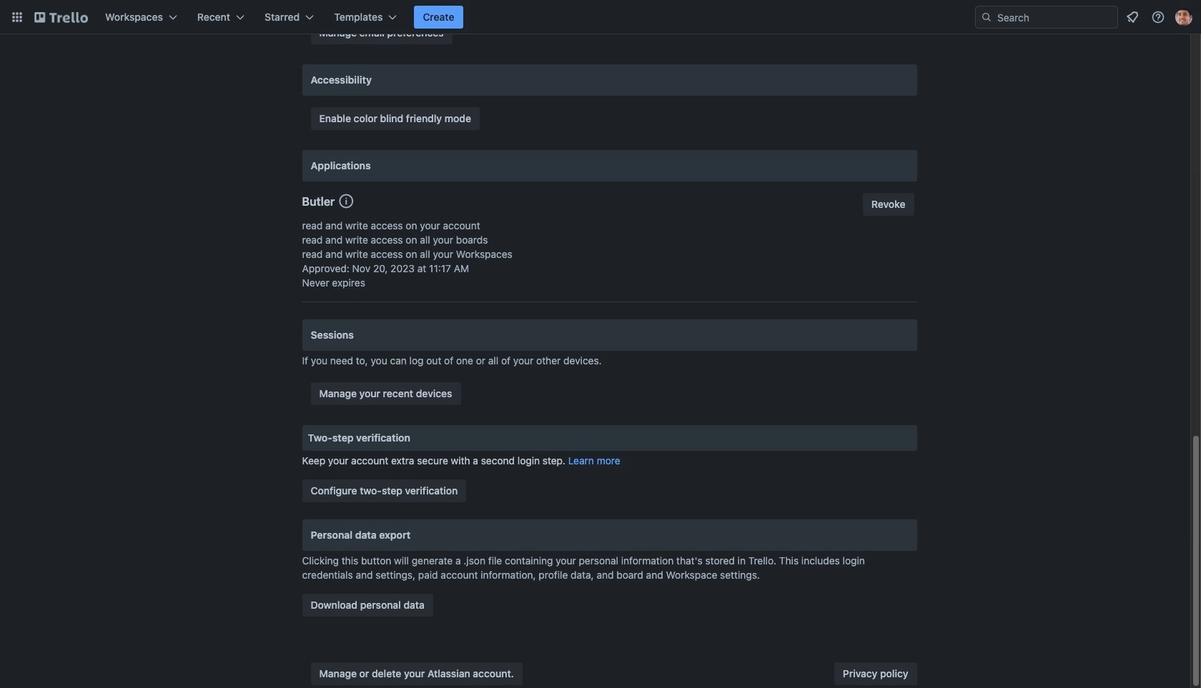 Task type: vqa. For each thing, say whether or not it's contained in the screenshot.
Primary "element"
yes



Task type: describe. For each thing, give the bounding box(es) containing it.
primary element
[[0, 0, 1201, 34]]

back to home image
[[34, 6, 88, 29]]

james peterson (jamespeterson93) image
[[1175, 9, 1193, 26]]

open information menu image
[[1151, 10, 1165, 24]]

Search field
[[975, 6, 1118, 29]]



Task type: locate. For each thing, give the bounding box(es) containing it.
search image
[[981, 11, 992, 23]]

0 notifications image
[[1124, 9, 1141, 26]]

None button
[[863, 193, 914, 216]]



